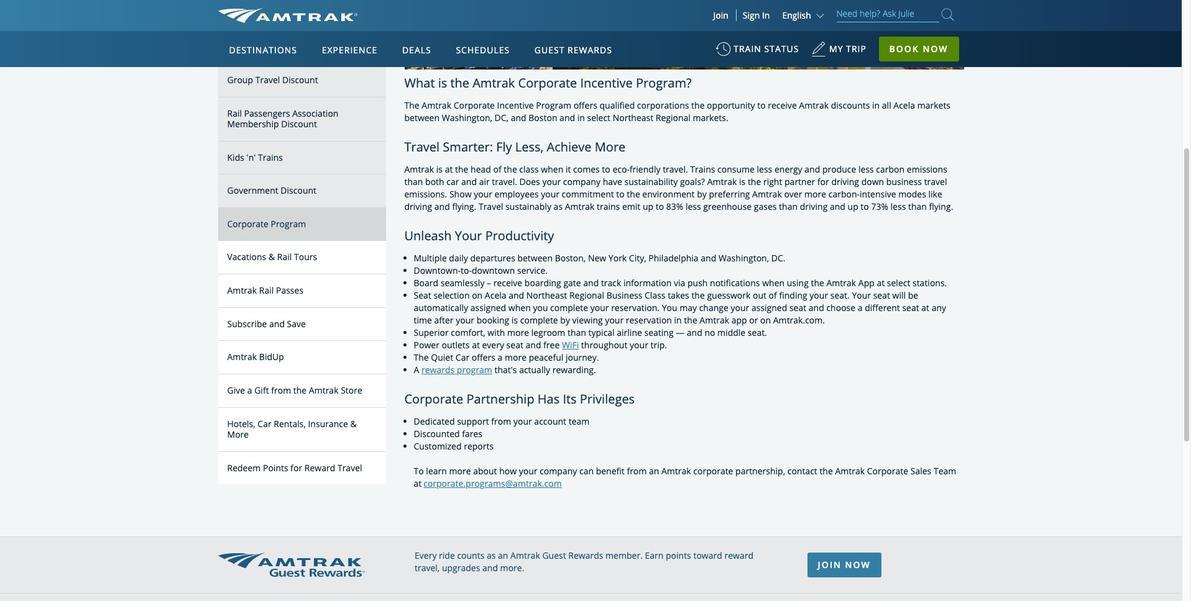 Task type: locate. For each thing, give the bounding box(es) containing it.
on right or
[[761, 315, 771, 326]]

tours
[[294, 251, 317, 263]]

0 vertical spatial a
[[858, 302, 863, 314]]

1 horizontal spatial as
[[554, 201, 563, 212]]

amtrak right 'contact'
[[835, 466, 865, 478]]

carbon-
[[829, 188, 860, 200]]

program down government discount link
[[271, 218, 306, 230]]

carbon
[[876, 163, 905, 175]]

corporate up vacations
[[227, 218, 269, 230]]

trains up goals? at right
[[690, 163, 715, 175]]

1 horizontal spatial by
[[697, 188, 707, 200]]

1 horizontal spatial your
[[852, 290, 871, 301]]

every
[[482, 339, 504, 351]]

travel inside "redeem points for reward travel" link
[[338, 462, 362, 474]]

1 vertical spatial &
[[350, 418, 357, 430]]

rewards program link
[[422, 364, 492, 376]]

amtrak up more.
[[511, 550, 540, 562]]

comes
[[573, 163, 600, 175]]

destinations button
[[224, 33, 302, 68]]

is right what
[[438, 74, 447, 91]]

0 vertical spatial guest
[[535, 44, 565, 56]]

vacations & rail tours link
[[218, 241, 386, 275]]

0 vertical spatial join
[[714, 9, 729, 21]]

the inside the amtrak corporate incentive program offers qualified corporations the opportunity to receive amtrak discounts in all acela markets between washington, dc, and boston and in select northeast regional markets.
[[405, 99, 420, 111]]

0 horizontal spatial in
[[578, 112, 585, 124]]

corporate up boston
[[518, 74, 577, 91]]

travel inside group travel discount link
[[255, 74, 280, 86]]

seat. down or
[[748, 327, 767, 339]]

at down to
[[414, 478, 422, 490]]

more right learn
[[449, 466, 471, 478]]

0 vertical spatial incentive
[[581, 74, 633, 91]]

head
[[471, 163, 491, 175]]

1 horizontal spatial from
[[491, 416, 511, 428]]

customized reports
[[414, 441, 494, 453]]

amtrak down change
[[700, 315, 729, 326]]

corporate up dc,
[[454, 99, 495, 111]]

between up service.
[[518, 252, 553, 264]]

select
[[587, 112, 611, 124], [887, 277, 911, 289]]

from right 'benefit'
[[627, 466, 647, 478]]

1 vertical spatial guest
[[543, 550, 566, 562]]

of right out
[[769, 290, 777, 301]]

rewards
[[568, 44, 612, 56], [569, 550, 604, 562]]

1 horizontal spatial join
[[818, 560, 842, 571]]

amtrak up "preferring"
[[708, 176, 737, 188]]

choose
[[827, 302, 856, 314]]

both
[[425, 176, 444, 188]]

offers left qualified on the right
[[574, 99, 598, 111]]

dedicated support from your account team discounted fares
[[414, 416, 590, 440]]

1 horizontal spatial rail
[[259, 285, 274, 296]]

banner
[[0, 0, 1182, 287]]

car right "hotels,"
[[258, 418, 272, 430]]

& right vacations
[[269, 251, 275, 263]]

0 horizontal spatial as
[[487, 550, 496, 562]]

of
[[493, 163, 502, 175], [769, 290, 777, 301]]

1 vertical spatial regional
[[570, 290, 604, 301]]

your
[[543, 176, 561, 188], [474, 188, 493, 200], [541, 188, 560, 200], [810, 290, 828, 301], [591, 302, 609, 314], [731, 302, 750, 314], [456, 315, 474, 326], [605, 315, 624, 326], [630, 339, 649, 351], [514, 416, 532, 428], [519, 466, 538, 478]]

driving up carbon-
[[832, 176, 859, 188]]

as right the sustainably
[[554, 201, 563, 212]]

is inside multiple daily departures between boston, new york city, philadelphia and washington, dc. downtown-to-downtown service. board seamlessly – receive boarding gate and track information via push notifications when using the amtrak app at select stations. seat selection on acela and northeast regional business class takes the guesswork out of finding your seat. your seat will be automatically assigned when you complete your reservation. you may change your assigned seat and choose a different seat at any time after your booking is complete by viewing your reservation in the amtrak app or on amtrak.com. superior comfort, with more legroom than typical airline seating — and no middle seat. power outlets at every seat and free wifi throughout your trip. the quiet car offers a more peaceful journey. a rewards program that's actually rewarding.
[[512, 315, 518, 326]]

a up that's
[[498, 352, 503, 364]]

up
[[643, 201, 654, 212], [848, 201, 859, 212]]

0 horizontal spatial assigned
[[471, 302, 506, 314]]

1 horizontal spatial receive
[[768, 99, 797, 111]]

receive inside multiple daily departures between boston, new york city, philadelphia and washington, dc. downtown-to-downtown service. board seamlessly – receive boarding gate and track information via push notifications when using the amtrak app at select stations. seat selection on acela and northeast regional business class takes the guesswork out of finding your seat. your seat will be automatically assigned when you complete your reservation. you may change your assigned seat and choose a different seat at any time after your booking is complete by viewing your reservation in the amtrak app or on amtrak.com. superior comfort, with more legroom than typical airline seating — and no middle seat. power outlets at every seat and free wifi throughout your trip. the quiet car offers a more peaceful journey. a rewards program that's actually rewarding.
[[494, 277, 523, 289]]

discount down kids 'n' trains link
[[281, 185, 317, 197]]

0 horizontal spatial flying.
[[452, 201, 477, 212]]

throughout
[[581, 339, 628, 351]]

program inside the amtrak corporate incentive program offers qualified corporations the opportunity to receive amtrak discounts in all acela markets between washington, dc, and boston and in select northeast regional markets.
[[536, 99, 572, 111]]

and
[[511, 112, 527, 124], [560, 112, 575, 124], [805, 163, 820, 175], [461, 176, 477, 188], [435, 201, 450, 212], [830, 201, 846, 212], [701, 252, 717, 264], [583, 277, 599, 289], [509, 290, 524, 301], [809, 302, 824, 314], [269, 318, 285, 330], [687, 327, 703, 339], [526, 339, 541, 351], [483, 563, 498, 575]]

0 horizontal spatial travel.
[[492, 176, 517, 188]]

1 vertical spatial of
[[769, 290, 777, 301]]

than up emissions.
[[405, 176, 423, 188]]

car inside the hotels, car rentals, insurance & more
[[258, 418, 272, 430]]

join for join now
[[818, 560, 842, 571]]

car inside multiple daily departures between boston, new york city, philadelphia and washington, dc. downtown-to-downtown service. board seamlessly – receive boarding gate and track information via push notifications when using the amtrak app at select stations. seat selection on acela and northeast regional business class takes the guesswork out of finding your seat. your seat will be automatically assigned when you complete your reservation. you may change your assigned seat and choose a different seat at any time after your booking is complete by viewing your reservation in the amtrak app or on amtrak.com. superior comfort, with more legroom than typical airline seating — and no middle seat. power outlets at every seat and free wifi throughout your trip. the quiet car offers a more peaceful journey. a rewards program that's actually rewarding.
[[456, 352, 470, 364]]

discount inside rail passengers association membership discount
[[281, 118, 317, 130]]

–
[[487, 277, 491, 289]]

does
[[520, 176, 540, 188]]

corporate program
[[227, 218, 306, 230]]

in up achieve
[[578, 112, 585, 124]]

select inside the amtrak corporate incentive program offers qualified corporations the opportunity to receive amtrak discounts in all acela markets between washington, dc, and boston and in select northeast regional markets.
[[587, 112, 611, 124]]

hotels, car rentals, insurance & more link
[[218, 409, 386, 452]]

northeast down qualified on the right
[[613, 112, 654, 124]]

amtrak left discounts
[[799, 99, 829, 111]]

rail left passengers
[[227, 108, 242, 119]]

amtrak inside the amtrak bidup link
[[227, 352, 257, 363]]

from down partnership
[[491, 416, 511, 428]]

washington, inside the amtrak corporate incentive program offers qualified corporations the opportunity to receive amtrak discounts in all acela markets between washington, dc, and boston and in select northeast regional markets.
[[442, 112, 492, 124]]

0 horizontal spatial by
[[561, 315, 570, 326]]

driving
[[832, 176, 859, 188], [405, 201, 432, 212], [800, 201, 828, 212]]

1 horizontal spatial an
[[649, 466, 659, 478]]

receive right –
[[494, 277, 523, 289]]

between
[[405, 112, 440, 124], [518, 252, 553, 264]]

departures
[[470, 252, 515, 264]]

2 horizontal spatial when
[[763, 277, 785, 289]]

0 horizontal spatial car
[[258, 418, 272, 430]]

amtrak down vacations
[[227, 285, 257, 296]]

0 vertical spatial as
[[554, 201, 563, 212]]

0 horizontal spatial program
[[271, 218, 306, 230]]

receive inside the amtrak corporate incentive program offers qualified corporations the opportunity to receive amtrak discounts in all acela markets between washington, dc, and boston and in select northeast regional markets.
[[768, 99, 797, 111]]

show
[[450, 188, 472, 200]]

earn
[[645, 550, 664, 562]]

0 horizontal spatial up
[[643, 201, 654, 212]]

to left 73%
[[861, 201, 869, 212]]

0 vertical spatial company
[[563, 176, 601, 188]]

at left 'any'
[[922, 302, 930, 314]]

0 vertical spatial travel.
[[663, 163, 688, 175]]

company
[[563, 176, 601, 188], [540, 466, 577, 478]]

discount
[[282, 74, 318, 86], [281, 118, 317, 130], [281, 185, 317, 197]]

and right dc,
[[511, 112, 527, 124]]

your inside to learn more about how your company can benefit from an amtrak corporate partnership, contact the amtrak corporate sales team at
[[519, 466, 538, 478]]

downtown-
[[414, 265, 461, 277]]

1 horizontal spatial of
[[769, 290, 777, 301]]

the up 'markets.'
[[692, 99, 705, 111]]

1 vertical spatial northeast
[[527, 290, 567, 301]]

environment
[[643, 188, 695, 200]]

acela down –
[[485, 290, 507, 301]]

2 vertical spatial from
[[627, 466, 647, 478]]

driving down over
[[800, 201, 828, 212]]

0 horizontal spatial a
[[247, 385, 252, 397]]

1 vertical spatial program
[[271, 218, 306, 230]]

destinations
[[229, 44, 297, 56]]

stations.
[[913, 277, 947, 289]]

guest inside popup button
[[535, 44, 565, 56]]

in
[[873, 99, 880, 111], [578, 112, 585, 124], [674, 315, 682, 326]]

0 horizontal spatial for
[[291, 462, 302, 474]]

the inside secondary "navigation"
[[293, 385, 307, 397]]

1 horizontal spatial washington,
[[719, 252, 769, 264]]

when left you
[[509, 302, 531, 314]]

1 vertical spatial offers
[[472, 352, 496, 364]]

deals
[[402, 44, 431, 56]]

0 vertical spatial seat.
[[831, 290, 850, 301]]

1 horizontal spatial when
[[541, 163, 564, 175]]

less up right
[[757, 163, 773, 175]]

on down seamlessly at the left of the page
[[472, 290, 483, 301]]

1 horizontal spatial flying.
[[929, 201, 954, 212]]

program
[[457, 364, 492, 376]]

assigned down out
[[752, 302, 787, 314]]

2 horizontal spatial from
[[627, 466, 647, 478]]

travel
[[925, 176, 947, 188]]

at
[[445, 163, 453, 175], [877, 277, 885, 289], [922, 302, 930, 314], [472, 339, 480, 351], [414, 478, 422, 490]]

0 vertical spatial from
[[271, 385, 291, 397]]

an inside 'every ride counts as an amtrak guest rewards member. earn points toward reward travel, upgrades and more.'
[[498, 550, 508, 562]]

the inside to learn more about how your company can benefit from an amtrak corporate partnership, contact the amtrak corporate sales team at
[[820, 466, 833, 478]]

join
[[714, 9, 729, 21], [818, 560, 842, 571]]

2 vertical spatial in
[[674, 315, 682, 326]]

select up the "will"
[[887, 277, 911, 289]]

the inside the amtrak corporate incentive program offers qualified corporations the opportunity to receive amtrak discounts in all acela markets between washington, dc, and boston and in select northeast regional markets.
[[692, 99, 705, 111]]

the left right
[[748, 176, 761, 188]]

and left more.
[[483, 563, 498, 575]]

subscribe and save link
[[218, 308, 386, 342]]

footer
[[0, 537, 1182, 602]]

1 horizontal spatial &
[[350, 418, 357, 430]]

from inside to learn more about how your company can benefit from an amtrak corporate partnership, contact the amtrak corporate sales team at
[[627, 466, 647, 478]]

wifi
[[562, 339, 579, 351]]

select down qualified on the right
[[587, 112, 611, 124]]

0 vertical spatial of
[[493, 163, 502, 175]]

incentive up dc,
[[497, 99, 534, 111]]

travel right group
[[255, 74, 280, 86]]

offers up program
[[472, 352, 496, 364]]

0 horizontal spatial northeast
[[527, 290, 567, 301]]

1 vertical spatial as
[[487, 550, 496, 562]]

discount up "association"
[[282, 74, 318, 86]]

1 horizontal spatial for
[[818, 176, 829, 188]]

from
[[271, 385, 291, 397], [491, 416, 511, 428], [627, 466, 647, 478]]

rail left passes
[[259, 285, 274, 296]]

1 vertical spatial your
[[852, 290, 871, 301]]

regional inside the amtrak corporate incentive program offers qualified corporations the opportunity to receive amtrak discounts in all acela markets between washington, dc, and boston and in select northeast regional markets.
[[656, 112, 691, 124]]

0 horizontal spatial offers
[[472, 352, 496, 364]]

1 horizontal spatial between
[[518, 252, 553, 264]]

0 vertical spatial by
[[697, 188, 707, 200]]

qualified
[[600, 99, 635, 111]]

join left now
[[818, 560, 842, 571]]

gift
[[254, 385, 269, 397]]

0 horizontal spatial between
[[405, 112, 440, 124]]

1 assigned from the left
[[471, 302, 506, 314]]

the down the schedules
[[451, 74, 470, 91]]

a right 'choose'
[[858, 302, 863, 314]]

what
[[405, 74, 435, 91]]

flying. down show
[[452, 201, 477, 212]]

application
[[264, 104, 563, 278]]

secondary navigation
[[218, 0, 405, 519]]

0 horizontal spatial rail
[[227, 108, 242, 119]]

as
[[554, 201, 563, 212], [487, 550, 496, 562]]

to right opportunity
[[758, 99, 766, 111]]

0 vertical spatial for
[[818, 176, 829, 188]]

any
[[932, 302, 947, 314]]

1 vertical spatial join
[[818, 560, 842, 571]]

0 horizontal spatial of
[[493, 163, 502, 175]]

more
[[595, 138, 626, 155], [227, 429, 249, 441]]

join inside join now 'link'
[[818, 560, 842, 571]]

comfort,
[[451, 327, 486, 339]]

0 horizontal spatial an
[[498, 550, 508, 562]]

learn
[[426, 466, 447, 478]]

rewards inside 'every ride counts as an amtrak guest rewards member. earn points toward reward travel, upgrades and more.'
[[569, 550, 604, 562]]

1 vertical spatial an
[[498, 550, 508, 562]]

1 vertical spatial rewards
[[569, 550, 604, 562]]

corporate inside "link"
[[227, 218, 269, 230]]

2 horizontal spatial in
[[873, 99, 880, 111]]

a left the gift
[[247, 385, 252, 397]]

1 vertical spatial rail
[[277, 251, 292, 263]]

1 horizontal spatial car
[[456, 352, 470, 364]]

incentive up qualified on the right
[[581, 74, 633, 91]]

0 horizontal spatial receive
[[494, 277, 523, 289]]

amtrak inside 'every ride counts as an amtrak guest rewards member. earn points toward reward travel, upgrades and more.'
[[511, 550, 540, 562]]

2 horizontal spatial a
[[858, 302, 863, 314]]

you
[[662, 302, 678, 314]]

redeem points for reward travel
[[227, 462, 362, 474]]

corporate inside to learn more about how your company can benefit from an amtrak corporate partnership, contact the amtrak corporate sales team at
[[867, 466, 909, 478]]

rail
[[227, 108, 242, 119], [277, 251, 292, 263], [259, 285, 274, 296]]

0 horizontal spatial select
[[587, 112, 611, 124]]

1 horizontal spatial in
[[674, 315, 682, 326]]

0 vertical spatial program
[[536, 99, 572, 111]]

class
[[519, 163, 539, 175]]

seamlessly
[[441, 277, 485, 289]]

car up the rewards program link
[[456, 352, 470, 364]]

regional
[[656, 112, 691, 124], [570, 290, 604, 301]]

1 horizontal spatial seat.
[[831, 290, 850, 301]]

an up more.
[[498, 550, 508, 562]]

0 horizontal spatial washington,
[[442, 112, 492, 124]]

ride
[[439, 550, 455, 562]]

rentals,
[[274, 418, 306, 430]]

my trip
[[830, 43, 867, 55]]

1 horizontal spatial regional
[[656, 112, 691, 124]]

your right the does
[[543, 176, 561, 188]]

all
[[882, 99, 892, 111]]

less,
[[515, 138, 544, 155]]

0 horizontal spatial seat.
[[748, 327, 767, 339]]

travel.
[[663, 163, 688, 175], [492, 176, 517, 188]]

sales
[[911, 466, 932, 478]]

takes
[[668, 290, 690, 301]]

guest rewards button
[[530, 33, 617, 68]]

trains right the 'n'
[[258, 151, 283, 163]]

an right 'benefit'
[[649, 466, 659, 478]]

for right points
[[291, 462, 302, 474]]

company left can
[[540, 466, 577, 478]]

your inside multiple daily departures between boston, new york city, philadelphia and washington, dc. downtown-to-downtown service. board seamlessly – receive boarding gate and track information via push notifications when using the amtrak app at select stations. seat selection on acela and northeast regional business class takes the guesswork out of finding your seat. your seat will be automatically assigned when you complete your reservation. you may change your assigned seat and choose a different seat at any time after your booking is complete by viewing your reservation in the amtrak app or on amtrak.com. superior comfort, with more legroom than typical airline seating — and no middle seat. power outlets at every seat and free wifi throughout your trip. the quiet car offers a more peaceful journey. a rewards program that's actually rewarding.
[[852, 290, 871, 301]]

1 vertical spatial more
[[227, 429, 249, 441]]

your up daily
[[455, 227, 482, 244]]

schedules
[[456, 44, 510, 56]]

corporate
[[518, 74, 577, 91], [454, 99, 495, 111], [227, 218, 269, 230], [405, 391, 463, 408], [867, 466, 909, 478]]

sustainably
[[506, 201, 552, 212]]

more inside the hotels, car rentals, insurance & more
[[227, 429, 249, 441]]

1 horizontal spatial acela
[[894, 99, 915, 111]]

for down the produce
[[818, 176, 829, 188]]

offers inside multiple daily departures between boston, new york city, philadelphia and washington, dc. downtown-to-downtown service. board seamlessly – receive boarding gate and track information via push notifications when using the amtrak app at select stations. seat selection on acela and northeast regional business class takes the guesswork out of finding your seat. your seat will be automatically assigned when you complete your reservation. you may change your assigned seat and choose a different seat at any time after your booking is complete by viewing your reservation in the amtrak app or on amtrak.com. superior comfort, with more legroom than typical airline seating — and no middle seat. power outlets at every seat and free wifi throughout your trip. the quiet car offers a more peaceful journey. a rewards program that's actually rewarding.
[[472, 352, 496, 364]]

finding
[[779, 290, 808, 301]]

0 vertical spatial washington,
[[442, 112, 492, 124]]

trains inside secondary "navigation"
[[258, 151, 283, 163]]

travel down air
[[479, 201, 503, 212]]

trains inside amtrak is at the head of the class when it comes to eco-friendly travel. trains consume less energy and produce less carbon emissions than both car and air travel. does your company have sustainability goals? amtrak is the right partner for driving down business travel emissions. show your employees your commitment to the environment by preferring amtrak over more carbon-intensive modes like driving and flying. travel sustainably as amtrak trains emit up to 83% less greenhouse gases than driving and up to 73% less than flying.
[[690, 163, 715, 175]]

the inside multiple daily departures between boston, new york city, philadelphia and washington, dc. downtown-to-downtown service. board seamlessly – receive boarding gate and track information via push notifications when using the amtrak app at select stations. seat selection on acela and northeast regional business class takes the guesswork out of finding your seat. your seat will be automatically assigned when you complete your reservation. you may change your assigned seat and choose a different seat at any time after your booking is complete by viewing your reservation in the amtrak app or on amtrak.com. superior comfort, with more legroom than typical airline seating — and no middle seat. power outlets at every seat and free wifi throughout your trip. the quiet car offers a more peaceful journey. a rewards program that's actually rewarding.
[[414, 352, 429, 364]]

1 vertical spatial company
[[540, 466, 577, 478]]

0 horizontal spatial from
[[271, 385, 291, 397]]

the
[[405, 99, 420, 111], [414, 352, 429, 364]]

is
[[438, 74, 447, 91], [436, 163, 443, 175], [739, 176, 746, 188], [512, 315, 518, 326]]

service.
[[517, 265, 548, 277]]

program
[[536, 99, 572, 111], [271, 218, 306, 230]]

and left save
[[269, 318, 285, 330]]

amtrak image
[[218, 8, 357, 23]]

0 vertical spatial complete
[[550, 302, 588, 314]]

rewards
[[422, 364, 455, 376]]

washington, up smarter:
[[442, 112, 492, 124]]

join for join
[[714, 9, 729, 21]]

1 vertical spatial between
[[518, 252, 553, 264]]

flying. down like
[[929, 201, 954, 212]]

the up car
[[455, 163, 469, 175]]

0 vertical spatial offers
[[574, 99, 598, 111]]

corporate
[[694, 466, 733, 478]]

banner containing join
[[0, 0, 1182, 287]]

up right emit
[[643, 201, 654, 212]]

amtrak up both
[[405, 163, 434, 175]]

out
[[753, 290, 767, 301]]

join inside banner
[[714, 9, 729, 21]]

1 horizontal spatial select
[[887, 277, 911, 289]]

boston,
[[555, 252, 586, 264]]

1 vertical spatial select
[[887, 277, 911, 289]]

amtrak left store
[[309, 385, 339, 397]]

offers
[[574, 99, 598, 111], [472, 352, 496, 364]]

preferring
[[709, 188, 750, 200]]

1 vertical spatial receive
[[494, 277, 523, 289]]

from inside dedicated support from your account team discounted fares
[[491, 416, 511, 428]]

0 horizontal spatial &
[[269, 251, 275, 263]]

is right booking
[[512, 315, 518, 326]]

an inside to learn more about how your company can benefit from an amtrak corporate partnership, contact the amtrak corporate sales team at
[[649, 466, 659, 478]]

and right gate
[[583, 277, 599, 289]]

your inside dedicated support from your account team discounted fares
[[514, 416, 532, 428]]

0 vertical spatial receive
[[768, 99, 797, 111]]

assigned up booking
[[471, 302, 506, 314]]

fares
[[462, 428, 483, 440]]

car
[[447, 176, 459, 188]]

1 horizontal spatial offers
[[574, 99, 598, 111]]

rail passengers association membership discount
[[227, 108, 339, 130]]

seating
[[645, 327, 674, 339]]

rail left tours
[[277, 251, 292, 263]]

has
[[538, 391, 560, 408]]

as inside 'every ride counts as an amtrak guest rewards member. earn points toward reward travel, upgrades and more.'
[[487, 550, 496, 562]]

of inside multiple daily departures between boston, new york city, philadelphia and washington, dc. downtown-to-downtown service. board seamlessly – receive boarding gate and track information via push notifications when using the amtrak app at select stations. seat selection on acela and northeast regional business class takes the guesswork out of finding your seat. your seat will be automatically assigned when you complete your reservation. you may change your assigned seat and choose a different seat at any time after your booking is complete by viewing your reservation in the amtrak app or on amtrak.com. superior comfort, with more legroom than typical airline seating — and no middle seat. power outlets at every seat and free wifi throughout your trip. the quiet car offers a more peaceful journey. a rewards program that's actually rewarding.
[[769, 290, 777, 301]]

english button
[[783, 9, 827, 21]]

by down goals? at right
[[697, 188, 707, 200]]

daily
[[449, 252, 468, 264]]

1 horizontal spatial more
[[595, 138, 626, 155]]

0 vertical spatial northeast
[[613, 112, 654, 124]]

0 vertical spatial regional
[[656, 112, 691, 124]]

rewards up what is the amtrak corporate incentive program?
[[568, 44, 612, 56]]

emit
[[622, 201, 641, 212]]

rewards inside popup button
[[568, 44, 612, 56]]

join button
[[706, 9, 737, 21]]

greenhouse
[[704, 201, 752, 212]]



Task type: vqa. For each thing, say whether or not it's contained in the screenshot.
"eco-"
yes



Task type: describe. For each thing, give the bounding box(es) containing it.
0 horizontal spatial driving
[[405, 201, 432, 212]]

upgrades
[[442, 563, 480, 575]]

experience
[[322, 44, 378, 56]]

than down over
[[779, 201, 798, 212]]

acela inside multiple daily departures between boston, new york city, philadelphia and washington, dc. downtown-to-downtown service. board seamlessly – receive boarding gate and track information via push notifications when using the amtrak app at select stations. seat selection on acela and northeast regional business class takes the guesswork out of finding your seat. your seat will be automatically assigned when you complete your reservation. you may change your assigned seat and choose a different seat at any time after your booking is complete by viewing your reservation in the amtrak app or on amtrak.com. superior comfort, with more legroom than typical airline seating — and no middle seat. power outlets at every seat and free wifi throughout your trip. the quiet car offers a more peaceful journey. a rewards program that's actually rewarding.
[[485, 290, 507, 301]]

york
[[609, 252, 627, 264]]

its
[[563, 391, 577, 408]]

dc.
[[772, 252, 786, 264]]

corporate.programs@amtrak.com link
[[424, 478, 562, 490]]

2 assigned from the left
[[752, 302, 787, 314]]

legroom
[[531, 327, 566, 339]]

wifi link
[[562, 339, 579, 351]]

amtrak left corporate
[[662, 466, 691, 478]]

the up emit
[[627, 188, 640, 200]]

0 vertical spatial in
[[873, 99, 880, 111]]

travel up both
[[405, 138, 440, 155]]

0 horizontal spatial on
[[472, 290, 483, 301]]

more right with
[[507, 327, 529, 339]]

points
[[666, 550, 691, 562]]

0 horizontal spatial your
[[455, 227, 482, 244]]

book now
[[890, 43, 949, 55]]

regions map image
[[264, 104, 563, 278]]

travel smarter: fly less, achieve more
[[405, 138, 626, 155]]

and up partner
[[805, 163, 820, 175]]

for inside amtrak is at the head of the class when it comes to eco-friendly travel. trains consume less energy and produce less carbon emissions than both car and air travel. does your company have sustainability goals? amtrak is the right partner for driving down business travel emissions. show your employees your commitment to the environment by preferring amtrak over more carbon-intensive modes like driving and flying. travel sustainably as amtrak trains emit up to 83% less greenhouse gases than driving and up to 73% less than flying.
[[818, 176, 829, 188]]

more.
[[500, 563, 524, 575]]

and right boston
[[560, 112, 575, 124]]

the down push
[[692, 290, 705, 301]]

amtrak guest rewards image
[[218, 554, 365, 578]]

join now link
[[808, 553, 882, 578]]

73%
[[871, 201, 889, 212]]

to down have
[[616, 188, 625, 200]]

eco-
[[613, 163, 630, 175]]

now
[[845, 560, 871, 571]]

acela inside the amtrak corporate incentive program offers qualified corporations the opportunity to receive amtrak discounts in all acela markets between washington, dc, and boston and in select northeast regional markets.
[[894, 99, 915, 111]]

company inside to learn more about how your company can benefit from an amtrak corporate partnership, contact the amtrak corporate sales team at
[[540, 466, 577, 478]]

markets.
[[693, 112, 729, 124]]

corporate.programs@amtrak.com
[[424, 478, 562, 490]]

search icon image
[[942, 6, 954, 23]]

1 vertical spatial when
[[763, 277, 785, 289]]

Please enter your search item search field
[[837, 6, 939, 22]]

at inside to learn more about how your company can benefit from an amtrak corporate partnership, contact the amtrak corporate sales team at
[[414, 478, 422, 490]]

now
[[923, 43, 949, 55]]

2 up from the left
[[848, 201, 859, 212]]

a inside "navigation"
[[247, 385, 252, 397]]

consume
[[718, 163, 755, 175]]

amtrak down commitment
[[565, 201, 595, 212]]

give a gift from the amtrak store link
[[218, 375, 386, 409]]

time
[[414, 315, 432, 326]]

1 vertical spatial on
[[761, 315, 771, 326]]

and down emissions.
[[435, 201, 450, 212]]

0 horizontal spatial when
[[509, 302, 531, 314]]

is down consume
[[739, 176, 746, 188]]

achieve
[[547, 138, 592, 155]]

amtrak inside "amtrak rail passes" link
[[227, 285, 257, 296]]

to left '83%'
[[656, 201, 664, 212]]

travel inside amtrak is at the head of the class when it comes to eco-friendly travel. trains consume less energy and produce less carbon emissions than both car and air travel. does your company have sustainability goals? amtrak is the right partner for driving down business travel emissions. show your employees your commitment to the environment by preferring amtrak over more carbon-intensive modes like driving and flying. travel sustainably as amtrak trains emit up to 83% less greenhouse gases than driving and up to 73% less than flying.
[[479, 201, 503, 212]]

book now button
[[879, 37, 959, 62]]

2 flying. from the left
[[929, 201, 954, 212]]

of inside amtrak is at the head of the class when it comes to eco-friendly travel. trains consume less energy and produce less carbon emissions than both car and air travel. does your company have sustainability goals? amtrak is the right partner for driving down business travel emissions. show your employees your commitment to the environment by preferring amtrak over more carbon-intensive modes like driving and flying. travel sustainably as amtrak trains emit up to 83% less greenhouse gases than driving and up to 73% less than flying.
[[493, 163, 502, 175]]

intensive
[[860, 188, 897, 200]]

your up "typical"
[[605, 315, 624, 326]]

superior
[[414, 327, 449, 339]]

emissions
[[907, 163, 948, 175]]

kids
[[227, 151, 244, 163]]

by inside multiple daily departures between boston, new york city, philadelphia and washington, dc. downtown-to-downtown service. board seamlessly – receive boarding gate and track information via push notifications when using the amtrak app at select stations. seat selection on acela and northeast regional business class takes the guesswork out of finding your seat. your seat will be automatically assigned when you complete your reservation. you may change your assigned seat and choose a different seat at any time after your booking is complete by viewing your reservation in the amtrak app or on amtrak.com. superior comfort, with more legroom than typical airline seating — and no middle seat. power outlets at every seat and free wifi throughout your trip. the quiet car offers a more peaceful journey. a rewards program that's actually rewarding.
[[561, 315, 570, 326]]

company inside amtrak is at the head of the class when it comes to eco-friendly travel. trains consume less energy and produce less carbon emissions than both car and air travel. does your company have sustainability goals? amtrak is the right partner for driving down business travel emissions. show your employees your commitment to the environment by preferring amtrak over more carbon-intensive modes like driving and flying. travel sustainably as amtrak trains emit up to 83% less greenhouse gases than driving and up to 73% less than flying.
[[563, 176, 601, 188]]

board
[[414, 277, 438, 289]]

at right app
[[877, 277, 885, 289]]

kids 'n' trains
[[227, 151, 283, 163]]

1 vertical spatial complete
[[520, 315, 558, 326]]

in inside multiple daily departures between boston, new york city, philadelphia and washington, dc. downtown-to-downtown service. board seamlessly – receive boarding gate and track information via push notifications when using the amtrak app at select stations. seat selection on acela and northeast regional business class takes the guesswork out of finding your seat. your seat will be automatically assigned when you complete your reservation. you may change your assigned seat and choose a different seat at any time after your booking is complete by viewing your reservation in the amtrak app or on amtrak.com. superior comfort, with more legroom than typical airline seating — and no middle seat. power outlets at every seat and free wifi throughout your trip. the quiet car offers a more peaceful journey. a rewards program that's actually rewarding.
[[674, 315, 682, 326]]

1 vertical spatial in
[[578, 112, 585, 124]]

more inside amtrak is at the head of the class when it comes to eco-friendly travel. trains consume less energy and produce less carbon emissions than both car and air travel. does your company have sustainability goals? amtrak is the right partner for driving down business travel emissions. show your employees your commitment to the environment by preferring amtrak over more carbon-intensive modes like driving and flying. travel sustainably as amtrak trains emit up to 83% less greenhouse gases than driving and up to 73% less than flying.
[[805, 188, 827, 200]]

1 vertical spatial seat.
[[748, 327, 767, 339]]

deals button
[[397, 33, 436, 68]]

regional inside multiple daily departures between boston, new york city, philadelphia and washington, dc. downtown-to-downtown service. board seamlessly – receive boarding gate and track information via push notifications when using the amtrak app at select stations. seat selection on acela and northeast regional business class takes the guesswork out of finding your seat. your seat will be automatically assigned when you complete your reservation. you may change your assigned seat and choose a different seat at any time after your booking is complete by viewing your reservation in the amtrak app or on amtrak.com. superior comfort, with more legroom than typical airline seating — and no middle seat. power outlets at every seat and free wifi throughout your trip. the quiet car offers a more peaceful journey. a rewards program that's actually rewarding.
[[570, 290, 604, 301]]

downtown
[[472, 265, 515, 277]]

and down carbon-
[[830, 201, 846, 212]]

automatically
[[414, 302, 468, 314]]

your up 'choose'
[[810, 290, 828, 301]]

privileges
[[580, 391, 635, 408]]

discounted
[[414, 428, 460, 440]]

customized
[[414, 441, 462, 453]]

have
[[603, 176, 622, 188]]

for inside secondary "navigation"
[[291, 462, 302, 474]]

2 horizontal spatial rail
[[277, 251, 292, 263]]

program inside "link"
[[271, 218, 306, 230]]

free
[[544, 339, 560, 351]]

2 vertical spatial discount
[[281, 185, 317, 197]]

city,
[[629, 252, 647, 264]]

produce
[[823, 163, 857, 175]]

your up app
[[731, 302, 750, 314]]

1 vertical spatial a
[[498, 352, 503, 364]]

save
[[287, 318, 306, 330]]

join now
[[818, 560, 871, 571]]

0 vertical spatial discount
[[282, 74, 318, 86]]

the right using
[[811, 277, 825, 289]]

may
[[680, 302, 697, 314]]

multiple daily departures between boston, new york city, philadelphia and washington, dc. downtown-to-downtown service. board seamlessly – receive boarding gate and track information via push notifications when using the amtrak app at select stations. seat selection on acela and northeast regional business class takes the guesswork out of finding your seat. your seat will be automatically assigned when you complete your reservation. you may change your assigned seat and choose a different seat at any time after your booking is complete by viewing your reservation in the amtrak app or on amtrak.com. superior comfort, with more legroom than typical airline seating — and no middle seat. power outlets at every seat and free wifi throughout your trip. the quiet car offers a more peaceful journey. a rewards program that's actually rewarding.
[[414, 252, 947, 376]]

more for travel smarter: fly less, achieve more
[[595, 138, 626, 155]]

and inside 'every ride counts as an amtrak guest rewards member. earn points toward reward travel, upgrades and more.'
[[483, 563, 498, 575]]

your down air
[[474, 188, 493, 200]]

membership
[[227, 118, 279, 130]]

dedicated
[[414, 416, 455, 428]]

your up comfort,
[[456, 315, 474, 326]]

to inside the amtrak corporate incentive program offers qualified corporations the opportunity to receive amtrak discounts in all acela markets between washington, dc, and boston and in select northeast regional markets.
[[758, 99, 766, 111]]

the left class
[[504, 163, 517, 175]]

your down airline
[[630, 339, 649, 351]]

multiple
[[414, 252, 447, 264]]

footer containing every ride counts as an amtrak guest rewards member. earn points toward reward travel, upgrades and more.
[[0, 537, 1182, 602]]

sign
[[743, 9, 760, 21]]

seat up amtrak.com.
[[790, 302, 807, 314]]

1 flying. from the left
[[452, 201, 477, 212]]

seat up the different
[[874, 290, 890, 301]]

vacations
[[227, 251, 266, 263]]

it
[[566, 163, 571, 175]]

booking
[[477, 315, 509, 326]]

will
[[893, 290, 906, 301]]

more inside to learn more about how your company can benefit from an amtrak corporate partnership, contact the amtrak corporate sales team at
[[449, 466, 471, 478]]

and inside secondary "navigation"
[[269, 318, 285, 330]]

1 vertical spatial travel.
[[492, 176, 517, 188]]

business
[[607, 290, 643, 301]]

83%
[[666, 201, 684, 212]]

by inside amtrak is at the head of the class when it comes to eco-friendly travel. trains consume less energy and produce less carbon emissions than both car and air travel. does your company have sustainability goals? amtrak is the right partner for driving down business travel emissions. show your employees your commitment to the environment by preferring amtrak over more carbon-intensive modes like driving and flying. travel sustainably as amtrak trains emit up to 83% less greenhouse gases than driving and up to 73% less than flying.
[[697, 188, 707, 200]]

amtrak down what
[[422, 99, 451, 111]]

and up show
[[461, 176, 477, 188]]

and right —
[[687, 327, 703, 339]]

more for hotels, car rentals, insurance & more
[[227, 429, 249, 441]]

at down comfort,
[[472, 339, 480, 351]]

at inside amtrak is at the head of the class when it comes to eco-friendly travel. trains consume less energy and produce less carbon emissions than both car and air travel. does your company have sustainability goals? amtrak is the right partner for driving down business travel emissions. show your employees your commitment to the environment by preferring amtrak over more carbon-intensive modes like driving and flying. travel sustainably as amtrak trains emit up to 83% less greenhouse gases than driving and up to 73% less than flying.
[[445, 163, 453, 175]]

washington, inside multiple daily departures between boston, new york city, philadelphia and washington, dc. downtown-to-downtown service. board seamlessly – receive boarding gate and track information via push notifications when using the amtrak app at select stations. seat selection on acela and northeast regional business class takes the guesswork out of finding your seat. your seat will be automatically assigned when you complete your reservation. you may change your assigned seat and choose a different seat at any time after your booking is complete by viewing your reservation in the amtrak app or on amtrak.com. superior comfort, with more legroom than typical airline seating — and no middle seat. power outlets at every seat and free wifi throughout your trip. the quiet car offers a more peaceful journey. a rewards program that's actually rewarding.
[[719, 252, 769, 264]]

1 horizontal spatial incentive
[[581, 74, 633, 91]]

1 up from the left
[[643, 201, 654, 212]]

offers inside the amtrak corporate incentive program offers qualified corporations the opportunity to receive amtrak discounts in all acela markets between washington, dc, and boston and in select northeast regional markets.
[[574, 99, 598, 111]]

2 horizontal spatial driving
[[832, 176, 859, 188]]

to up have
[[602, 163, 611, 175]]

my
[[830, 43, 844, 55]]

when inside amtrak is at the head of the class when it comes to eco-friendly travel. trains consume less energy and produce less carbon emissions than both car and air travel. does your company have sustainability goals? amtrak is the right partner for driving down business travel emissions. show your employees your commitment to the environment by preferring amtrak over more carbon-intensive modes like driving and flying. travel sustainably as amtrak trains emit up to 83% less greenhouse gases than driving and up to 73% less than flying.
[[541, 163, 564, 175]]

program?
[[636, 74, 692, 91]]

business
[[887, 176, 922, 188]]

amtrak up the gases
[[753, 188, 782, 200]]

opportunity
[[707, 99, 755, 111]]

guesswork
[[707, 290, 751, 301]]

partnership
[[467, 391, 535, 408]]

association
[[292, 108, 339, 119]]

less right 73%
[[891, 201, 906, 212]]

than inside multiple daily departures between boston, new york city, philadelphia and washington, dc. downtown-to-downtown service. board seamlessly – receive boarding gate and track information via push notifications when using the amtrak app at select stations. seat selection on acela and northeast regional business class takes the guesswork out of finding your seat. your seat will be automatically assigned when you complete your reservation. you may change your assigned seat and choose a different seat at any time after your booking is complete by viewing your reservation in the amtrak app or on amtrak.com. superior comfort, with more legroom than typical airline seating — and no middle seat. power outlets at every seat and free wifi throughout your trip. the quiet car offers a more peaceful journey. a rewards program that's actually rewarding.
[[568, 327, 586, 339]]

& inside the hotels, car rentals, insurance & more
[[350, 418, 357, 430]]

and up "peaceful"
[[526, 339, 541, 351]]

can
[[580, 466, 594, 478]]

or
[[750, 315, 758, 326]]

corporate inside the amtrak corporate incentive program offers qualified corporations the opportunity to receive amtrak discounts in all acela markets between washington, dc, and boston and in select northeast regional markets.
[[454, 99, 495, 111]]

corporate up 'dedicated'
[[405, 391, 463, 408]]

guest inside 'every ride counts as an amtrak guest rewards member. earn points toward reward travel, upgrades and more.'
[[543, 550, 566, 562]]

your up the sustainably
[[541, 188, 560, 200]]

train status link
[[716, 37, 799, 68]]

after
[[434, 315, 454, 326]]

information
[[624, 277, 672, 289]]

rail inside rail passengers association membership discount
[[227, 108, 242, 119]]

1 horizontal spatial travel.
[[663, 163, 688, 175]]

store
[[341, 385, 362, 397]]

and up amtrak.com.
[[809, 302, 824, 314]]

seat right every
[[507, 339, 524, 351]]

select inside multiple daily departures between boston, new york city, philadelphia and washington, dc. downtown-to-downtown service. board seamlessly – receive boarding gate and track information via push notifications when using the amtrak app at select stations. seat selection on acela and northeast regional business class takes the guesswork out of finding your seat. your seat will be automatically assigned when you complete your reservation. you may change your assigned seat and choose a different seat at any time after your booking is complete by viewing your reservation in the amtrak app or on amtrak.com. superior comfort, with more legroom than typical airline seating — and no middle seat. power outlets at every seat and free wifi throughout your trip. the quiet car offers a more peaceful journey. a rewards program that's actually rewarding.
[[887, 277, 911, 289]]

how
[[499, 466, 517, 478]]

selection
[[434, 290, 470, 301]]

as inside amtrak is at the head of the class when it comes to eco-friendly travel. trains consume less energy and produce less carbon emissions than both car and air travel. does your company have sustainability goals? amtrak is the right partner for driving down business travel emissions. show your employees your commitment to the environment by preferring amtrak over more carbon-intensive modes like driving and flying. travel sustainably as amtrak trains emit up to 83% less greenhouse gases than driving and up to 73% less than flying.
[[554, 201, 563, 212]]

2 vertical spatial rail
[[259, 285, 274, 296]]

be
[[908, 290, 919, 301]]

less up down
[[859, 163, 874, 175]]

incentive inside the amtrak corporate incentive program offers qualified corporations the opportunity to receive amtrak discounts in all acela markets between washington, dc, and boston and in select northeast regional markets.
[[497, 99, 534, 111]]

boston
[[529, 112, 558, 124]]

between inside multiple daily departures between boston, new york city, philadelphia and washington, dc. downtown-to-downtown service. board seamlessly – receive boarding gate and track information via push notifications when using the amtrak app at select stations. seat selection on acela and northeast regional business class takes the guesswork out of finding your seat. your seat will be automatically assigned when you complete your reservation. you may change your assigned seat and choose a different seat at any time after your booking is complete by viewing your reservation in the amtrak app or on amtrak.com. superior comfort, with more legroom than typical airline seating — and no middle seat. power outlets at every seat and free wifi throughout your trip. the quiet car offers a more peaceful journey. a rewards program that's actually rewarding.
[[518, 252, 553, 264]]

new
[[588, 252, 606, 264]]

hotels, car rentals, insurance & more
[[227, 418, 357, 441]]

and up push
[[701, 252, 717, 264]]

between inside the amtrak corporate incentive program offers qualified corporations the opportunity to receive amtrak discounts in all acela markets between washington, dc, and boston and in select northeast regional markets.
[[405, 112, 440, 124]]

sign in button
[[743, 9, 770, 21]]

northeast inside multiple daily departures between boston, new york city, philadelphia and washington, dc. downtown-to-downtown service. board seamlessly – receive boarding gate and track information via push notifications when using the amtrak app at select stations. seat selection on acela and northeast regional business class takes the guesswork out of finding your seat. your seat will be automatically assigned when you complete your reservation. you may change your assigned seat and choose a different seat at any time after your booking is complete by viewing your reservation in the amtrak app or on amtrak.com. superior comfort, with more legroom than typical airline seating — and no middle seat. power outlets at every seat and free wifi throughout your trip. the quiet car offers a more peaceful journey. a rewards program that's actually rewarding.
[[527, 290, 567, 301]]

rewarding.
[[553, 364, 596, 376]]

amtrak inside give a gift from the amtrak store link
[[309, 385, 339, 397]]

1 horizontal spatial driving
[[800, 201, 828, 212]]

amtrak up 'choose'
[[827, 277, 856, 289]]

gate
[[564, 277, 581, 289]]

partner
[[785, 176, 815, 188]]

and down service.
[[509, 290, 524, 301]]

is up both
[[436, 163, 443, 175]]

amtrak down the schedules
[[473, 74, 515, 91]]

passengers
[[244, 108, 290, 119]]

your up the viewing
[[591, 302, 609, 314]]

amtrak.com.
[[773, 315, 825, 326]]

to
[[414, 466, 424, 478]]

northeast inside the amtrak corporate incentive program offers qualified corporations the opportunity to receive amtrak discounts in all acela markets between washington, dc, and boston and in select northeast regional markets.
[[613, 112, 654, 124]]

counts
[[457, 550, 485, 562]]

discounts
[[831, 99, 870, 111]]

than down modes
[[909, 201, 927, 212]]

more up that's
[[505, 352, 527, 364]]

member.
[[606, 550, 643, 562]]

group
[[227, 74, 253, 86]]

the down may
[[684, 315, 698, 326]]

less right '83%'
[[686, 201, 701, 212]]

corporate partnership has its privileges
[[405, 391, 635, 408]]

from inside secondary "navigation"
[[271, 385, 291, 397]]

seat down be
[[903, 302, 920, 314]]



